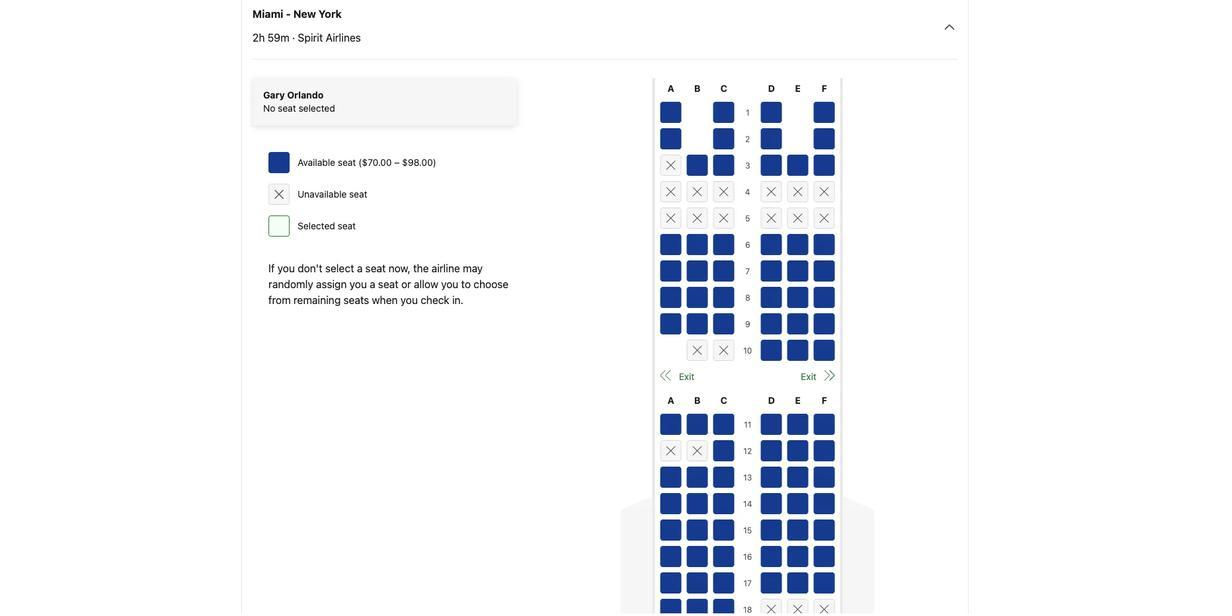 Task type: describe. For each thing, give the bounding box(es) containing it.
you left to
[[441, 279, 459, 291]]

10
[[744, 346, 752, 356]]

12 row
[[661, 438, 835, 465]]

assign seat 6c, $87 to gary orlando image
[[714, 235, 735, 256]]

assign seat 9c, $86 to gary orlando image
[[714, 314, 735, 335]]

1 c from the top
[[721, 83, 728, 94]]

assign seat 6e, $87 to gary orlando image
[[788, 235, 809, 256]]

select
[[325, 263, 354, 275]]

1 exit from the left
[[679, 372, 695, 383]]

assign seat 17c, $82 to gary orlando image
[[714, 573, 735, 594]]

1 e from the top
[[796, 83, 801, 94]]

assign seat 14e, $82 to gary orlando image
[[788, 494, 809, 515]]

seat left ($70.00 at the top
[[338, 157, 356, 168]]

assign seat 8f, $86 to gary orlando image
[[814, 287, 835, 309]]

14 row
[[661, 491, 835, 518]]

assign seat 9b, $86 to gary orlando image
[[687, 314, 708, 335]]

assign seat 7e, $86 to gary orlando image
[[788, 261, 809, 282]]

1 row
[[661, 100, 835, 126]]

remaining
[[294, 294, 341, 307]]

assign seat 2c, $98 to gary orlando image
[[714, 129, 735, 150]]

assign seat 7f, $86 to gary orlando image
[[814, 261, 835, 282]]

no
[[263, 103, 275, 114]]

7 row
[[661, 258, 835, 285]]

from
[[269, 294, 291, 307]]

assign seat 9d, $86 to gary orlando image
[[761, 314, 783, 335]]

1 b from the top
[[695, 83, 701, 94]]

assign seat 15e, $82 to gary orlando image
[[788, 520, 809, 542]]

when
[[372, 294, 398, 307]]

assign seat 18c, $72 to gary orlando image
[[714, 600, 735, 615]]

assign seat 9f, $86 to gary orlando image
[[814, 314, 835, 335]]

2 row
[[661, 126, 835, 153]]

assign seat 11d, $91 to gary orlando image
[[761, 415, 783, 436]]

assign seat 16b, $82 to gary orlando image
[[687, 547, 708, 568]]

assign seat 14c, $82 to gary orlando image
[[714, 494, 735, 515]]

spirit
[[298, 32, 323, 44]]

assign seat 1f, $98 to gary orlando image
[[814, 102, 835, 123]]

assign seat 8b, $86 to gary orlando image
[[687, 287, 708, 309]]

assign seat 8a, $86 to gary orlando image
[[661, 287, 682, 309]]

assign seat 7c, $86 to gary orlando image
[[714, 261, 735, 282]]

4 row
[[661, 179, 835, 205]]

6
[[746, 241, 751, 250]]

assign seat 11a, $91 to gary orlando image
[[661, 415, 682, 436]]

if
[[269, 263, 275, 275]]

in.
[[452, 294, 464, 307]]

check
[[421, 294, 450, 307]]

orlando
[[287, 90, 324, 101]]

assign seat 13c, $82 to gary orlando image
[[714, 467, 735, 489]]

unavailable
[[298, 189, 347, 200]]

13 row
[[661, 465, 835, 491]]

2h 59m · spirit airlines
[[253, 32, 361, 44]]

you down or
[[401, 294, 418, 307]]

you up seats
[[350, 279, 367, 291]]

may
[[463, 263, 483, 275]]

assign seat 16a, $82 to gary orlando image
[[661, 547, 682, 568]]

17 row
[[661, 571, 835, 597]]

assign seat 13a, $82 to gary orlando image
[[661, 467, 682, 489]]

1 a from the top
[[668, 83, 675, 94]]

selected
[[298, 221, 335, 232]]

assign seat 11c, $91 to gary orlando image
[[714, 415, 735, 436]]

15 row
[[661, 518, 835, 544]]

assign seat 17b, $82 to gary orlando image
[[687, 573, 708, 594]]

assign seat 15c, $82 to gary orlando image
[[714, 520, 735, 542]]

or
[[402, 279, 411, 291]]

1 d from the top
[[769, 83, 775, 94]]

5 row
[[661, 205, 835, 232]]

16 row
[[661, 544, 835, 571]]

assign seat 10d, $86 to gary orlando image
[[761, 340, 783, 362]]

assign seat 6a, $87 to gary orlando image
[[661, 235, 682, 256]]

-
[[286, 8, 291, 21]]

choose
[[474, 279, 509, 291]]

now,
[[389, 263, 411, 275]]

1
[[746, 108, 750, 117]]

assign seat 16f, $82 to gary orlando image
[[814, 547, 835, 568]]

0 horizontal spatial a
[[357, 263, 363, 275]]

assign seat 18a, $72 to gary orlando image
[[661, 600, 682, 615]]

3 row
[[661, 153, 835, 179]]

assign seat 7a, $86 to gary orlando image
[[661, 261, 682, 282]]

3
[[746, 161, 751, 170]]

assign seat 18b, $72 to gary orlando image
[[687, 600, 708, 615]]

seat inside gary orlando no seat selected
[[278, 103, 296, 114]]

assign seat 14a, $82 to gary orlando image
[[661, 494, 682, 515]]

seat right selected
[[338, 221, 356, 232]]

assign seat 2f, $98 to gary orlando image
[[814, 129, 835, 150]]

5
[[746, 214, 751, 223]]

assign seat 6b, $87 to gary orlando image
[[687, 235, 708, 256]]

assign seat 13d, $82 to gary orlando image
[[761, 467, 783, 489]]

16
[[744, 553, 753, 562]]

assign seat 3f, $87 to gary orlando image
[[814, 155, 835, 176]]

assign seat 2d, $98 to gary orlando image
[[761, 129, 783, 150]]

assign seat 3c, $87 to gary orlando image
[[714, 155, 735, 176]]

assign seat 11f, $91 to gary orlando image
[[814, 415, 835, 436]]

randomly
[[269, 279, 313, 291]]

assign seat 3d, $87 to gary orlando image
[[761, 155, 783, 176]]

6 row
[[661, 232, 835, 258]]

assign seat 15f, $82 to gary orlando image
[[814, 520, 835, 542]]

assign
[[316, 279, 347, 291]]

$98.00)
[[402, 157, 437, 168]]



Task type: locate. For each thing, give the bounding box(es) containing it.
assign seat 16d, $82 to gary orlando image
[[761, 547, 783, 568]]

e up 1 row
[[796, 83, 801, 94]]

assign seat 14f, $82 to gary orlando image
[[814, 494, 835, 515]]

assign seat 14b, $82 to gary orlando image
[[687, 494, 708, 515]]

b up assign seat 11b, $91 to gary orlando image
[[695, 396, 701, 407]]

e up assign seat 11e, $91 to gary orlando icon
[[796, 396, 801, 407]]

c up assign seat 11c, $91 to gary orlando image
[[721, 396, 728, 407]]

assign seat 9e, $86 to gary orlando image
[[788, 314, 809, 335]]

12
[[744, 447, 752, 456]]

assign seat 2a, $98 to gary orlando image
[[661, 129, 682, 150]]

assign seat 1d, $98 to gary orlando image
[[761, 102, 783, 123]]

exit
[[679, 372, 695, 383], [801, 372, 817, 383]]

assign seat 8d, $86 to gary orlando image
[[761, 287, 783, 309]]

a up when at the left top of the page
[[370, 279, 376, 291]]

($70.00
[[359, 157, 392, 168]]

f up the assign seat 11f, $91 to gary orlando image
[[822, 396, 828, 407]]

if you don't select a seat now, the airline may randomly assign you a seat or allow you to choose from remaining seats when you check in.
[[269, 263, 509, 307]]

2 a from the top
[[668, 396, 675, 407]]

a right select
[[357, 263, 363, 275]]

–
[[395, 157, 400, 168]]

assign seat 11e, $91 to gary orlando image
[[788, 415, 809, 436]]

2 b from the top
[[695, 396, 701, 407]]

11 row
[[661, 412, 835, 438]]

7
[[746, 267, 750, 276]]

seat right no
[[278, 103, 296, 114]]

2 c from the top
[[721, 396, 728, 407]]

assign seat 7b, $86 to gary orlando image
[[687, 261, 708, 282]]

15
[[744, 526, 752, 536]]

c
[[721, 83, 728, 94], [721, 396, 728, 407]]

you right 'if'
[[278, 263, 295, 275]]

seat down the available seat ($70.00 – $98.00)
[[349, 189, 368, 200]]

available
[[298, 157, 335, 168]]

13
[[744, 473, 752, 483]]

0 vertical spatial a
[[668, 83, 675, 94]]

1 vertical spatial b
[[695, 396, 701, 407]]

0 vertical spatial a
[[357, 263, 363, 275]]

assign seat 17a, $82 to gary orlando image
[[661, 573, 682, 594]]

seat
[[278, 103, 296, 114], [338, 157, 356, 168], [349, 189, 368, 200], [338, 221, 356, 232], [366, 263, 386, 275], [378, 279, 399, 291]]

assign seat 6d, $87 to gary orlando image
[[761, 235, 783, 256]]

gary
[[263, 90, 285, 101]]

1 vertical spatial c
[[721, 396, 728, 407]]

1 horizontal spatial exit
[[801, 372, 817, 383]]

seat left now, at the top left of the page
[[366, 263, 386, 275]]

the
[[414, 263, 429, 275]]

assign seat 15d, $82 to gary orlando image
[[761, 520, 783, 542]]

0 vertical spatial b
[[695, 83, 701, 94]]

selected seat
[[298, 221, 356, 232]]

assign seat 16e, $82 to gary orlando image
[[788, 547, 809, 568]]

2 d from the top
[[769, 396, 775, 407]]

york
[[319, 8, 342, 21]]

0 vertical spatial e
[[796, 83, 801, 94]]

seat up when at the left top of the page
[[378, 279, 399, 291]]

8
[[746, 293, 751, 303]]

assign seat 12e, $82 to gary orlando image
[[788, 441, 809, 462]]

e
[[796, 83, 801, 94], [796, 396, 801, 407]]

a
[[668, 83, 675, 94], [668, 396, 675, 407]]

2
[[746, 135, 751, 144]]

assign seat 8c, $86 to gary orlando image
[[714, 287, 735, 309]]

1 horizontal spatial a
[[370, 279, 376, 291]]

2 exit from the left
[[801, 372, 817, 383]]

assign seat 12d, $82 to gary orlando image
[[761, 441, 783, 462]]

assign seat 1a, $98 to gary orlando image
[[661, 102, 682, 123]]

assign seat 14d, $82 to gary orlando image
[[761, 494, 783, 515]]

14
[[744, 500, 753, 509]]

d
[[769, 83, 775, 94], [769, 396, 775, 407]]

1 vertical spatial e
[[796, 396, 801, 407]]

allow
[[414, 279, 439, 291]]

1 vertical spatial a
[[668, 396, 675, 407]]

assign seat 12f, $82 to gary orlando image
[[814, 441, 835, 462]]

assign seat 7d, $86 to gary orlando image
[[761, 261, 783, 282]]

assign seat 3e, $87 to gary orlando image
[[788, 155, 809, 176]]

c up assign seat 1c, $98 to gary orlando icon
[[721, 83, 728, 94]]

2h
[[253, 32, 265, 44]]

assign seat 15b, $82 to gary orlando image
[[687, 520, 708, 542]]

gary orlando no seat selected
[[263, 90, 335, 114]]

assign seat 17f, $82 to gary orlando image
[[814, 573, 835, 594]]

seats
[[344, 294, 369, 307]]

a
[[357, 263, 363, 275], [370, 279, 376, 291]]

exit down assign seat 10e, $86 to gary orlando icon
[[801, 372, 817, 383]]

59m
[[268, 32, 290, 44]]

assign seat 6f, $87 to gary orlando image
[[814, 235, 835, 256]]

assign seat 17e, $82 to gary orlando image
[[788, 573, 809, 594]]

0 vertical spatial f
[[822, 83, 828, 94]]

you
[[278, 263, 295, 275], [350, 279, 367, 291], [441, 279, 459, 291], [401, 294, 418, 307]]

d up the assign seat 11d, $91 to gary orlando "icon"
[[769, 396, 775, 407]]

miami - new york
[[253, 8, 342, 21]]

assign seat 1c, $98 to gary orlando image
[[714, 102, 735, 123]]

f up assign seat 1f, $98 to gary orlando image
[[822, 83, 828, 94]]

assign seat 15a, $82 to gary orlando image
[[661, 520, 682, 542]]

9
[[746, 320, 751, 329]]

f
[[822, 83, 828, 94], [822, 396, 828, 407]]

assign seat 16c, $82 to gary orlando image
[[714, 547, 735, 568]]

9 row
[[661, 311, 835, 338]]

1 vertical spatial a
[[370, 279, 376, 291]]

10 row
[[661, 338, 835, 364]]

0 vertical spatial d
[[769, 83, 775, 94]]

assign seat 13e, $82 to gary orlando image
[[788, 467, 809, 489]]

·
[[292, 32, 295, 44]]

0 vertical spatial c
[[721, 83, 728, 94]]

available seat ($70.00 – $98.00)
[[298, 157, 437, 168]]

row
[[661, 597, 835, 615]]

2 e from the top
[[796, 396, 801, 407]]

a up assign seat 11a, $91 to gary orlando icon
[[668, 396, 675, 407]]

assign seat 17d, $82 to gary orlando image
[[761, 573, 783, 594]]

assign seat 12c, $82 to gary orlando image
[[714, 441, 735, 462]]

1 vertical spatial f
[[822, 396, 828, 407]]

2 f from the top
[[822, 396, 828, 407]]

assign seat 13f, $82 to gary orlando image
[[814, 467, 835, 489]]

exit up assign seat 11b, $91 to gary orlando image
[[679, 372, 695, 383]]

assign seat 11b, $91 to gary orlando image
[[687, 415, 708, 436]]

8 row
[[661, 285, 835, 311]]

assign seat 8e, $86 to gary orlando image
[[788, 287, 809, 309]]

1 f from the top
[[822, 83, 828, 94]]

miami
[[253, 8, 284, 21]]

assign seat 13b, $82 to gary orlando image
[[687, 467, 708, 489]]

0 horizontal spatial exit
[[679, 372, 695, 383]]

11
[[744, 420, 752, 430]]

17
[[744, 579, 752, 589]]

to
[[461, 279, 471, 291]]

4
[[746, 188, 751, 197]]

d up assign seat 1d, $98 to gary orlando icon
[[769, 83, 775, 94]]

assign seat 10e, $86 to gary orlando image
[[788, 340, 809, 362]]

assign seat 3b, $87 to gary orlando image
[[687, 155, 708, 176]]

1 vertical spatial d
[[769, 396, 775, 407]]

b
[[695, 83, 701, 94], [695, 396, 701, 407]]

assign seat 9a, $86 to gary orlando image
[[661, 314, 682, 335]]

airline
[[432, 263, 460, 275]]

don't
[[298, 263, 323, 275]]

unavailable seat
[[298, 189, 368, 200]]

b up 1 row
[[695, 83, 701, 94]]

new
[[293, 8, 316, 21]]

selected
[[299, 103, 335, 114]]

airlines
[[326, 32, 361, 44]]

a up assign seat 1a, $98 to gary orlando "icon"
[[668, 83, 675, 94]]

assign seat 10f, $86 to gary orlando image
[[814, 340, 835, 362]]



Task type: vqa. For each thing, say whether or not it's contained in the screenshot.
'Assign seat 17E, $82 to Gary Orlando' icon
yes



